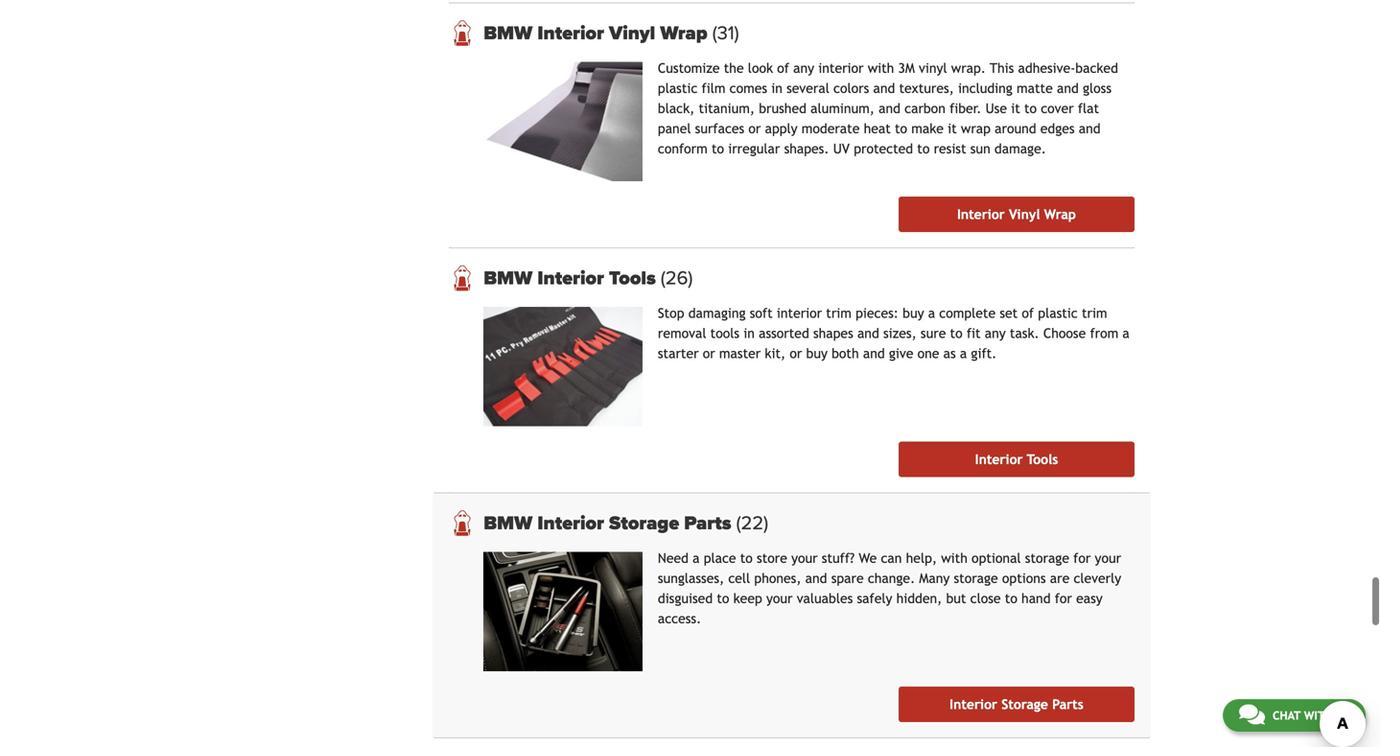 Task type: locate. For each thing, give the bounding box(es) containing it.
stop damaging soft interior trim pieces: buy a complete set of plastic trim removal tools in assorted shapes and sizes, sure to fit any task. choose from a starter or master kit, or buy both and give one as a gift.
[[658, 306, 1130, 361]]

but
[[947, 591, 967, 607]]

trim up shapes
[[827, 306, 852, 321]]

0 vertical spatial bmw
[[484, 22, 533, 45]]

any
[[794, 61, 815, 76], [985, 326, 1006, 341]]

0 vertical spatial of
[[778, 61, 790, 76]]

as
[[944, 346, 956, 361]]

1 horizontal spatial it
[[1012, 101, 1021, 116]]

buy
[[903, 306, 925, 321], [807, 346, 828, 361]]

and up valuables
[[806, 571, 828, 586]]

0 horizontal spatial tools
[[609, 267, 656, 290]]

spare
[[832, 571, 864, 586]]

a up sure
[[929, 306, 936, 321]]

of inside customize the look of any interior with 3m vinyl wrap. this adhesive-backed plastic film comes in several colors and textures, including matte and gloss black, titanium, brushed aluminum, and carbon fiber. use it to cover flat panel surfaces or apply moderate heat to make it wrap around edges and conform to irregular shapes. uv protected to resist sun damage.
[[778, 61, 790, 76]]

one
[[918, 346, 940, 361]]

store
[[757, 551, 788, 566]]

0 vertical spatial interior
[[819, 61, 864, 76]]

plastic up black,
[[658, 81, 698, 96]]

choose
[[1044, 326, 1087, 341]]

0 vertical spatial parts
[[685, 512, 732, 535]]

2 vertical spatial with
[[1305, 709, 1333, 723]]

wrap up 'customize'
[[661, 22, 708, 45]]

1 vertical spatial plastic
[[1039, 306, 1078, 321]]

conform
[[658, 141, 708, 157]]

1 horizontal spatial any
[[985, 326, 1006, 341]]

your up cleverly
[[1096, 551, 1122, 566]]

0 vertical spatial any
[[794, 61, 815, 76]]

0 vertical spatial vinyl
[[609, 22, 656, 45]]

with up 'many'
[[942, 551, 968, 566]]

adhesive-
[[1019, 61, 1076, 76]]

fit
[[967, 326, 981, 341]]

including
[[959, 81, 1013, 96]]

0 vertical spatial buy
[[903, 306, 925, 321]]

irregular
[[729, 141, 781, 157]]

1 vertical spatial storage
[[954, 571, 999, 586]]

to left fit
[[951, 326, 963, 341]]

1 vertical spatial any
[[985, 326, 1006, 341]]

change.
[[868, 571, 916, 586]]

bmw                                                                                    interior vinyl wrap link
[[484, 22, 1135, 45]]

1 vertical spatial with
[[942, 551, 968, 566]]

0 horizontal spatial wrap
[[661, 22, 708, 45]]

storage
[[1026, 551, 1070, 566], [954, 571, 999, 586]]

interior up colors
[[819, 61, 864, 76]]

2 trim from the left
[[1083, 306, 1108, 321]]

vinyl
[[609, 22, 656, 45], [1010, 207, 1041, 222]]

0 horizontal spatial trim
[[827, 306, 852, 321]]

wrap
[[661, 22, 708, 45], [1045, 207, 1077, 222]]

3 bmw from the top
[[484, 512, 533, 535]]

or up irregular
[[749, 121, 761, 136]]

customize the look of any interior with 3m vinyl wrap. this adhesive-backed plastic film comes in several colors and textures, including matte and gloss black, titanium, brushed aluminum, and carbon fiber. use it to cover flat panel surfaces or apply moderate heat to make it wrap around edges and conform to irregular shapes. uv protected to resist sun damage.
[[658, 61, 1119, 157]]

1 vertical spatial tools
[[1027, 452, 1059, 467]]

or down tools
[[703, 346, 716, 361]]

interior storage parts thumbnail image image
[[484, 552, 643, 672]]

and down pieces:
[[858, 326, 880, 341]]

1 vertical spatial interior
[[777, 306, 823, 321]]

0 vertical spatial in
[[772, 81, 783, 96]]

buy up the sizes,
[[903, 306, 925, 321]]

cleverly
[[1074, 571, 1122, 586]]

to inside stop damaging soft interior trim pieces: buy a complete set of plastic trim removal tools in assorted shapes and sizes, sure to fit any task. choose from a starter or master kit, or buy both and give one as a gift.
[[951, 326, 963, 341]]

valuables
[[797, 591, 853, 607]]

1 vertical spatial parts
[[1053, 697, 1084, 713]]

buy down shapes
[[807, 346, 828, 361]]

1 horizontal spatial vinyl
[[1010, 207, 1041, 222]]

1 vertical spatial storage
[[1002, 697, 1049, 713]]

complete
[[940, 306, 996, 321]]

storage up close
[[954, 571, 999, 586]]

interior
[[819, 61, 864, 76], [777, 306, 823, 321]]

look
[[748, 61, 774, 76]]

bmw for bmw                                                                                    interior vinyl wrap
[[484, 22, 533, 45]]

aluminum,
[[811, 101, 875, 116]]

a inside need a place to store your stuff? we can help, with optional storage for your sunglasses, cell phones, and spare change. many storage options are cleverly disguised to keep your valuables safely hidden, but close to hand for easy access.
[[693, 551, 700, 566]]

us
[[1337, 709, 1350, 723]]

backed
[[1076, 61, 1119, 76]]

and left give
[[864, 346, 885, 361]]

1 horizontal spatial of
[[1022, 306, 1035, 321]]

need
[[658, 551, 689, 566]]

both
[[832, 346, 860, 361]]

0 vertical spatial tools
[[609, 267, 656, 290]]

it
[[1012, 101, 1021, 116], [948, 121, 957, 136]]

1 horizontal spatial in
[[772, 81, 783, 96]]

your right "store"
[[792, 551, 818, 566]]

1 horizontal spatial or
[[749, 121, 761, 136]]

in up the brushed
[[772, 81, 783, 96]]

your
[[792, 551, 818, 566], [1096, 551, 1122, 566], [767, 591, 793, 607]]

with inside customize the look of any interior with 3m vinyl wrap. this adhesive-backed plastic film comes in several colors and textures, including matte and gloss black, titanium, brushed aluminum, and carbon fiber. use it to cover flat panel surfaces or apply moderate heat to make it wrap around edges and conform to irregular shapes. uv protected to resist sun damage.
[[868, 61, 895, 76]]

several
[[787, 81, 830, 96]]

1 vertical spatial buy
[[807, 346, 828, 361]]

2 bmw from the top
[[484, 267, 533, 290]]

0 horizontal spatial for
[[1055, 591, 1073, 607]]

interior vinyl wrap link
[[899, 197, 1135, 232]]

in up master
[[744, 326, 755, 341]]

1 horizontal spatial wrap
[[1045, 207, 1077, 222]]

0 horizontal spatial storage
[[609, 512, 680, 535]]

plastic up "choose"
[[1039, 306, 1078, 321]]

0 horizontal spatial with
[[868, 61, 895, 76]]

master
[[720, 346, 761, 361]]

it right the use
[[1012, 101, 1021, 116]]

0 horizontal spatial parts
[[685, 512, 732, 535]]

of right "set"
[[1022, 306, 1035, 321]]

with left us
[[1305, 709, 1333, 723]]

to down matte
[[1025, 101, 1037, 116]]

1 horizontal spatial storage
[[1026, 551, 1070, 566]]

with left 3m
[[868, 61, 895, 76]]

bmw                                                                                    interior storage parts link
[[484, 512, 1135, 535]]

0 horizontal spatial any
[[794, 61, 815, 76]]

of
[[778, 61, 790, 76], [1022, 306, 1035, 321]]

assorted
[[759, 326, 810, 341]]

a
[[929, 306, 936, 321], [1123, 326, 1130, 341], [961, 346, 968, 361], [693, 551, 700, 566]]

bmw                                                                                    interior tools link
[[484, 267, 1135, 290]]

to
[[1025, 101, 1037, 116], [895, 121, 908, 136], [712, 141, 725, 157], [918, 141, 930, 157], [951, 326, 963, 341], [741, 551, 753, 566], [717, 591, 730, 607], [1006, 591, 1018, 607]]

it up resist
[[948, 121, 957, 136]]

bmw
[[484, 22, 533, 45], [484, 267, 533, 290], [484, 512, 533, 535]]

1 horizontal spatial trim
[[1083, 306, 1108, 321]]

for up cleverly
[[1074, 551, 1091, 566]]

bmw for bmw                                                                                    interior tools
[[484, 267, 533, 290]]

stuff?
[[822, 551, 855, 566]]

or right kit,
[[790, 346, 803, 361]]

wrap down damage. on the top of page
[[1045, 207, 1077, 222]]

to up cell
[[741, 551, 753, 566]]

in
[[772, 81, 783, 96], [744, 326, 755, 341]]

2 vertical spatial bmw
[[484, 512, 533, 535]]

of right look
[[778, 61, 790, 76]]

0 vertical spatial for
[[1074, 551, 1091, 566]]

0 vertical spatial storage
[[609, 512, 680, 535]]

1 horizontal spatial with
[[942, 551, 968, 566]]

sizes,
[[884, 326, 917, 341]]

0 horizontal spatial storage
[[954, 571, 999, 586]]

to down options
[[1006, 591, 1018, 607]]

1 horizontal spatial plastic
[[1039, 306, 1078, 321]]

cell
[[729, 571, 751, 586]]

access.
[[658, 611, 702, 627]]

any up several
[[794, 61, 815, 76]]

0 vertical spatial storage
[[1026, 551, 1070, 566]]

1 vertical spatial bmw
[[484, 267, 533, 290]]

moderate
[[802, 121, 860, 136]]

plastic inside customize the look of any interior with 3m vinyl wrap. this adhesive-backed plastic film comes in several colors and textures, including matte and gloss black, titanium, brushed aluminum, and carbon fiber. use it to cover flat panel surfaces or apply moderate heat to make it wrap around edges and conform to irregular shapes. uv protected to resist sun damage.
[[658, 81, 698, 96]]

interior up "assorted"
[[777, 306, 823, 321]]

1 bmw from the top
[[484, 22, 533, 45]]

1 trim from the left
[[827, 306, 852, 321]]

give
[[890, 346, 914, 361]]

tools
[[711, 326, 740, 341]]

interior vinyl wrap
[[958, 207, 1077, 222]]

chat with us link
[[1224, 700, 1367, 732]]

0 horizontal spatial of
[[778, 61, 790, 76]]

0 horizontal spatial plastic
[[658, 81, 698, 96]]

to left keep
[[717, 591, 730, 607]]

bmw                                                                                    interior tools
[[484, 267, 661, 290]]

film
[[702, 81, 726, 96]]

and inside need a place to store your stuff? we can help, with optional storage for your sunglasses, cell phones, and spare change. many storage options are cleverly disguised to keep your valuables safely hidden, but close to hand for easy access.
[[806, 571, 828, 586]]

0 horizontal spatial it
[[948, 121, 957, 136]]

parts
[[685, 512, 732, 535], [1053, 697, 1084, 713]]

matte
[[1017, 81, 1054, 96]]

removal
[[658, 326, 707, 341]]

many
[[920, 571, 950, 586]]

0 vertical spatial plastic
[[658, 81, 698, 96]]

1 vertical spatial in
[[744, 326, 755, 341]]

1 vertical spatial of
[[1022, 306, 1035, 321]]

0 horizontal spatial in
[[744, 326, 755, 341]]

need a place to store your stuff? we can help, with optional storage for your sunglasses, cell phones, and spare change. many storage options are cleverly disguised to keep your valuables safely hidden, but close to hand for easy access.
[[658, 551, 1122, 627]]

1 horizontal spatial buy
[[903, 306, 925, 321]]

0 vertical spatial with
[[868, 61, 895, 76]]

any right fit
[[985, 326, 1006, 341]]

1 horizontal spatial storage
[[1002, 697, 1049, 713]]

soft
[[750, 306, 773, 321]]

trim
[[827, 306, 852, 321], [1083, 306, 1108, 321]]

1 vertical spatial wrap
[[1045, 207, 1077, 222]]

storage up are
[[1026, 551, 1070, 566]]

plastic inside stop damaging soft interior trim pieces: buy a complete set of plastic trim removal tools in assorted shapes and sizes, sure to fit any task. choose from a starter or master kit, or buy both and give one as a gift.
[[1039, 306, 1078, 321]]

interior
[[538, 22, 605, 45], [958, 207, 1006, 222], [538, 267, 605, 290], [976, 452, 1024, 467], [538, 512, 605, 535], [950, 697, 998, 713]]

with
[[868, 61, 895, 76], [942, 551, 968, 566], [1305, 709, 1333, 723]]

storage inside interior storage parts link
[[1002, 697, 1049, 713]]

0 vertical spatial it
[[1012, 101, 1021, 116]]

0 horizontal spatial or
[[703, 346, 716, 361]]

trim up from
[[1083, 306, 1108, 321]]

for down are
[[1055, 591, 1073, 607]]

panel
[[658, 121, 691, 136]]

chat
[[1273, 709, 1301, 723]]

a up sunglasses,
[[693, 551, 700, 566]]

1 vertical spatial vinyl
[[1010, 207, 1041, 222]]



Task type: describe. For each thing, give the bounding box(es) containing it.
1 vertical spatial for
[[1055, 591, 1073, 607]]

titanium,
[[699, 101, 755, 116]]

interior inside customize the look of any interior with 3m vinyl wrap. this adhesive-backed plastic film comes in several colors and textures, including matte and gloss black, titanium, brushed aluminum, and carbon fiber. use it to cover flat panel surfaces or apply moderate heat to make it wrap around edges and conform to irregular shapes. uv protected to resist sun damage.
[[819, 61, 864, 76]]

sure
[[921, 326, 947, 341]]

kit,
[[765, 346, 786, 361]]

disguised
[[658, 591, 713, 607]]

this
[[990, 61, 1015, 76]]

bmw                                                                                    interior vinyl wrap
[[484, 22, 713, 45]]

sunglasses,
[[658, 571, 725, 586]]

interior inside stop damaging soft interior trim pieces: buy a complete set of plastic trim removal tools in assorted shapes and sizes, sure to fit any task. choose from a starter or master kit, or buy both and give one as a gift.
[[777, 306, 823, 321]]

keep
[[734, 591, 763, 607]]

edges
[[1041, 121, 1075, 136]]

with inside need a place to store your stuff? we can help, with optional storage for your sunglasses, cell phones, and spare change. many storage options are cleverly disguised to keep your valuables safely hidden, but close to hand for easy access.
[[942, 551, 968, 566]]

place
[[704, 551, 737, 566]]

carbon
[[905, 101, 946, 116]]

task.
[[1010, 326, 1040, 341]]

apply
[[765, 121, 798, 136]]

0 horizontal spatial vinyl
[[609, 22, 656, 45]]

1 horizontal spatial parts
[[1053, 697, 1084, 713]]

set
[[1000, 306, 1018, 321]]

to down surfaces at top right
[[712, 141, 725, 157]]

protected
[[854, 141, 914, 157]]

shapes.
[[785, 141, 830, 157]]

wrap.
[[952, 61, 987, 76]]

interior tools thumbnail image image
[[484, 307, 643, 427]]

damaging
[[689, 306, 746, 321]]

1 vertical spatial it
[[948, 121, 957, 136]]

and down flat
[[1079, 121, 1101, 136]]

textures,
[[900, 81, 955, 96]]

close
[[971, 591, 1002, 607]]

and up heat
[[879, 101, 901, 116]]

make
[[912, 121, 944, 136]]

3m
[[899, 61, 915, 76]]

uv
[[834, 141, 850, 157]]

comments image
[[1240, 703, 1266, 727]]

of inside stop damaging soft interior trim pieces: buy a complete set of plastic trim removal tools in assorted shapes and sizes, sure to fit any task. choose from a starter or master kit, or buy both and give one as a gift.
[[1022, 306, 1035, 321]]

damage.
[[995, 141, 1047, 157]]

comes
[[730, 81, 768, 96]]

gift.
[[972, 346, 997, 361]]

gloss
[[1083, 81, 1112, 96]]

fiber.
[[950, 101, 982, 116]]

use
[[986, 101, 1008, 116]]

starter
[[658, 346, 699, 361]]

help,
[[907, 551, 938, 566]]

brushed
[[759, 101, 807, 116]]

and up "cover"
[[1058, 81, 1079, 96]]

easy
[[1077, 591, 1103, 607]]

1 horizontal spatial for
[[1074, 551, 1091, 566]]

your down phones,
[[767, 591, 793, 607]]

to right heat
[[895, 121, 908, 136]]

vinyl
[[919, 61, 948, 76]]

interior vinyl wrap thumbnail image image
[[484, 62, 643, 182]]

surfaces
[[695, 121, 745, 136]]

the
[[724, 61, 744, 76]]

pieces:
[[856, 306, 899, 321]]

interior tools
[[976, 452, 1059, 467]]

interior storage parts link
[[899, 687, 1135, 723]]

or inside customize the look of any interior with 3m vinyl wrap. this adhesive-backed plastic film comes in several colors and textures, including matte and gloss black, titanium, brushed aluminum, and carbon fiber. use it to cover flat panel surfaces or apply moderate heat to make it wrap around edges and conform to irregular shapes. uv protected to resist sun damage.
[[749, 121, 761, 136]]

stop
[[658, 306, 685, 321]]

in inside customize the look of any interior with 3m vinyl wrap. this adhesive-backed plastic film comes in several colors and textures, including matte and gloss black, titanium, brushed aluminum, and carbon fiber. use it to cover flat panel surfaces or apply moderate heat to make it wrap around edges and conform to irregular shapes. uv protected to resist sun damage.
[[772, 81, 783, 96]]

any inside customize the look of any interior with 3m vinyl wrap. this adhesive-backed plastic film comes in several colors and textures, including matte and gloss black, titanium, brushed aluminum, and carbon fiber. use it to cover flat panel surfaces or apply moderate heat to make it wrap around edges and conform to irregular shapes. uv protected to resist sun damage.
[[794, 61, 815, 76]]

1 horizontal spatial tools
[[1027, 452, 1059, 467]]

interior storage parts
[[950, 697, 1084, 713]]

bmw for bmw                                                                                    interior storage parts
[[484, 512, 533, 535]]

any inside stop damaging soft interior trim pieces: buy a complete set of plastic trim removal tools in assorted shapes and sizes, sure to fit any task. choose from a starter or master kit, or buy both and give one as a gift.
[[985, 326, 1006, 341]]

0 horizontal spatial buy
[[807, 346, 828, 361]]

we
[[859, 551, 877, 566]]

can
[[881, 551, 903, 566]]

black,
[[658, 101, 695, 116]]

2 horizontal spatial or
[[790, 346, 803, 361]]

a right the as
[[961, 346, 968, 361]]

a right from
[[1123, 326, 1130, 341]]

sun
[[971, 141, 991, 157]]

0 vertical spatial wrap
[[661, 22, 708, 45]]

from
[[1091, 326, 1119, 341]]

chat with us
[[1273, 709, 1350, 723]]

in inside stop damaging soft interior trim pieces: buy a complete set of plastic trim removal tools in assorted shapes and sizes, sure to fit any task. choose from a starter or master kit, or buy both and give one as a gift.
[[744, 326, 755, 341]]

to down make in the top of the page
[[918, 141, 930, 157]]

2 horizontal spatial with
[[1305, 709, 1333, 723]]

hand
[[1022, 591, 1051, 607]]

resist
[[934, 141, 967, 157]]

interior tools link
[[899, 442, 1135, 478]]

wrap
[[962, 121, 991, 136]]

shapes
[[814, 326, 854, 341]]

options
[[1003, 571, 1047, 586]]

customize
[[658, 61, 720, 76]]

phones,
[[755, 571, 802, 586]]

flat
[[1079, 101, 1100, 116]]

heat
[[864, 121, 891, 136]]

around
[[995, 121, 1037, 136]]

and right colors
[[874, 81, 896, 96]]

colors
[[834, 81, 870, 96]]

safely
[[857, 591, 893, 607]]

hidden,
[[897, 591, 943, 607]]



Task type: vqa. For each thing, say whether or not it's contained in the screenshot.
1st YOU from the bottom
no



